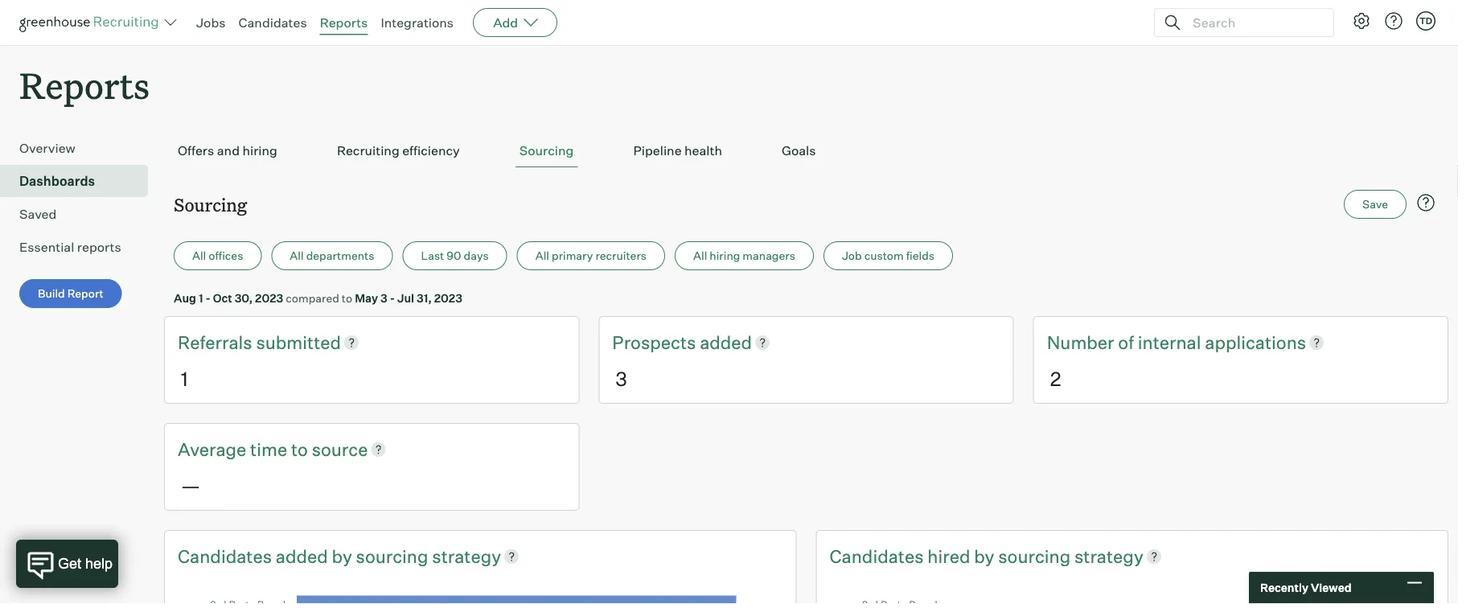 Task type: describe. For each thing, give the bounding box(es) containing it.
last 90 days
[[421, 249, 489, 263]]

to link
[[291, 437, 312, 462]]

by link for added
[[332, 544, 356, 569]]

candidates link for candidates hired by sourcing
[[830, 544, 928, 569]]

recently
[[1261, 581, 1309, 595]]

time
[[250, 438, 287, 460]]

managers
[[743, 249, 796, 263]]

submitted link
[[256, 330, 341, 355]]

all for all departments
[[290, 249, 304, 263]]

fields
[[907, 249, 935, 263]]

0 vertical spatial 1
[[199, 291, 203, 305]]

overview link
[[19, 139, 142, 158]]

configure image
[[1353, 11, 1372, 31]]

2
[[1051, 366, 1062, 391]]

reports
[[77, 239, 121, 255]]

report
[[67, 287, 104, 301]]

candidates added by sourcing
[[178, 545, 432, 567]]

sourcing inside 'sourcing' button
[[520, 143, 574, 159]]

dashboards link
[[19, 172, 142, 191]]

0 horizontal spatial added
[[276, 545, 328, 567]]

build report
[[38, 287, 104, 301]]

offers
[[178, 143, 214, 159]]

candidates for candidates added by sourcing
[[178, 545, 272, 567]]

source
[[312, 438, 368, 460]]

number
[[1047, 331, 1115, 353]]

0 horizontal spatial reports
[[19, 61, 150, 109]]

number link
[[1047, 330, 1119, 355]]

integrations
[[381, 14, 454, 31]]

all for all offices
[[192, 249, 206, 263]]

submitted
[[256, 331, 341, 353]]

1 vertical spatial added link
[[276, 544, 332, 569]]

by link for hired
[[975, 544, 999, 569]]

last 90 days button
[[403, 242, 507, 271]]

reports link
[[320, 14, 368, 31]]

days
[[464, 249, 489, 263]]

1 horizontal spatial to
[[342, 291, 353, 305]]

faq image
[[1417, 193, 1436, 213]]

referrals link
[[178, 330, 256, 355]]

1 vertical spatial sourcing
[[174, 192, 247, 216]]

1 horizontal spatial 3
[[616, 366, 628, 391]]

candidates hired by sourcing
[[830, 545, 1075, 567]]

saved link
[[19, 205, 142, 224]]

internal
[[1138, 331, 1202, 353]]

aug 1 - oct 30, 2023 compared to may 3 - jul 31, 2023
[[174, 291, 463, 305]]

pipeline health button
[[630, 135, 727, 168]]

hired
[[928, 545, 971, 567]]

goals button
[[778, 135, 820, 168]]

essential
[[19, 239, 74, 255]]

add
[[493, 14, 518, 31]]

source link
[[312, 437, 368, 462]]

pipeline
[[634, 143, 682, 159]]

applications link
[[1206, 330, 1307, 355]]

candidates link for candidates added by sourcing
[[178, 544, 276, 569]]

sourcing button
[[516, 135, 578, 168]]

tab list containing offers and hiring
[[174, 135, 1439, 168]]

0 vertical spatial added
[[700, 331, 752, 353]]

add button
[[473, 8, 558, 37]]

efficiency
[[402, 143, 460, 159]]

dashboards
[[19, 173, 95, 189]]

departments
[[306, 249, 375, 263]]

all for all hiring managers
[[694, 249, 707, 263]]

offices
[[209, 249, 243, 263]]

all hiring managers
[[694, 249, 796, 263]]

prospects link
[[613, 330, 700, 355]]

job
[[842, 249, 862, 263]]

recruiters
[[596, 249, 647, 263]]

2 2023 from the left
[[434, 291, 463, 305]]

candidates for candidates hired by sourcing
[[830, 545, 924, 567]]

30,
[[235, 291, 253, 305]]

xychart image for candidates added by sourcing
[[200, 584, 761, 604]]

goals
[[782, 143, 816, 159]]

saved
[[19, 206, 57, 222]]

—
[[181, 473, 200, 497]]

last
[[421, 249, 444, 263]]

90
[[447, 249, 461, 263]]

viewed
[[1311, 581, 1352, 595]]

sourcing link for candidates added by sourcing
[[356, 544, 432, 569]]

sourcing for candidates hired by sourcing
[[999, 545, 1071, 567]]

prospects
[[613, 331, 700, 353]]

recruiting efficiency button
[[333, 135, 464, 168]]

all hiring managers button
[[675, 242, 814, 271]]

1 2023 from the left
[[255, 291, 283, 305]]

essential reports
[[19, 239, 121, 255]]

jobs link
[[196, 14, 226, 31]]

candidates for candidates
[[239, 14, 307, 31]]

all offices
[[192, 249, 243, 263]]

primary
[[552, 249, 593, 263]]

internal link
[[1138, 330, 1206, 355]]

xychart image for candidates hired by sourcing
[[852, 584, 1413, 604]]

all for all primary recruiters
[[536, 249, 550, 263]]

by for added
[[332, 545, 352, 567]]



Task type: locate. For each thing, give the bounding box(es) containing it.
1 horizontal spatial 2023
[[434, 291, 463, 305]]

3 right may
[[381, 291, 388, 305]]

of
[[1119, 331, 1134, 353]]

0 vertical spatial to
[[342, 291, 353, 305]]

strategy for candidates added by sourcing
[[432, 545, 501, 567]]

1 horizontal spatial hiring
[[710, 249, 741, 263]]

- left jul
[[390, 291, 395, 305]]

sourcing for candidates added by sourcing
[[356, 545, 428, 567]]

to
[[342, 291, 353, 305], [291, 438, 308, 460]]

save button
[[1345, 190, 1407, 219]]

average link
[[178, 437, 250, 462]]

1 horizontal spatial sourcing
[[520, 143, 574, 159]]

1 horizontal spatial by link
[[975, 544, 999, 569]]

1 vertical spatial added
[[276, 545, 328, 567]]

job custom fields button
[[824, 242, 953, 271]]

overview
[[19, 140, 75, 156]]

1 horizontal spatial added link
[[700, 330, 752, 355]]

1 horizontal spatial 1
[[199, 291, 203, 305]]

1 down referrals link
[[181, 366, 188, 391]]

1 strategy link from the left
[[432, 544, 501, 569]]

referrals
[[178, 331, 256, 353]]

greenhouse recruiting image
[[19, 13, 164, 32]]

1 horizontal spatial sourcing
[[999, 545, 1071, 567]]

recently viewed
[[1261, 581, 1352, 595]]

integrations link
[[381, 14, 454, 31]]

1 horizontal spatial by
[[975, 545, 995, 567]]

0 horizontal spatial 3
[[381, 291, 388, 305]]

all left departments
[[290, 249, 304, 263]]

oct
[[213, 291, 232, 305]]

number of internal
[[1047, 331, 1206, 353]]

0 vertical spatial hiring
[[243, 143, 277, 159]]

2 by link from the left
[[975, 544, 999, 569]]

1 all from the left
[[192, 249, 206, 263]]

2023 right 30,
[[255, 291, 283, 305]]

strategy for candidates hired by sourcing
[[1075, 545, 1144, 567]]

1 vertical spatial hiring
[[710, 249, 741, 263]]

0 horizontal spatial -
[[206, 291, 211, 305]]

1 horizontal spatial sourcing link
[[999, 544, 1075, 569]]

hired link
[[928, 544, 975, 569]]

added link
[[700, 330, 752, 355], [276, 544, 332, 569]]

31,
[[417, 291, 432, 305]]

average
[[178, 438, 246, 460]]

3
[[381, 291, 388, 305], [616, 366, 628, 391]]

all offices button
[[174, 242, 262, 271]]

td button
[[1414, 8, 1439, 34]]

2 strategy from the left
[[1075, 545, 1144, 567]]

1 xychart image from the left
[[200, 584, 761, 604]]

0 horizontal spatial by
[[332, 545, 352, 567]]

save
[[1363, 197, 1389, 211]]

aug
[[174, 291, 196, 305]]

sourcing link for candidates hired by sourcing
[[999, 544, 1075, 569]]

0 horizontal spatial 2023
[[255, 291, 283, 305]]

0 horizontal spatial added link
[[276, 544, 332, 569]]

0 vertical spatial added link
[[700, 330, 752, 355]]

1 - from the left
[[206, 291, 211, 305]]

2 strategy link from the left
[[1075, 544, 1144, 569]]

0 horizontal spatial sourcing
[[356, 545, 428, 567]]

hiring left managers
[[710, 249, 741, 263]]

pipeline health
[[634, 143, 723, 159]]

sourcing
[[520, 143, 574, 159], [174, 192, 247, 216]]

1 horizontal spatial -
[[390, 291, 395, 305]]

essential reports link
[[19, 238, 142, 257]]

0 horizontal spatial 1
[[181, 366, 188, 391]]

2 - from the left
[[390, 291, 395, 305]]

all left primary
[[536, 249, 550, 263]]

0 horizontal spatial by link
[[332, 544, 356, 569]]

tab list
[[174, 135, 1439, 168]]

1 horizontal spatial added
[[700, 331, 752, 353]]

2 sourcing link from the left
[[999, 544, 1075, 569]]

0 horizontal spatial strategy link
[[432, 544, 501, 569]]

all primary recruiters
[[536, 249, 647, 263]]

added
[[700, 331, 752, 353], [276, 545, 328, 567]]

1 right aug
[[199, 291, 203, 305]]

all departments button
[[271, 242, 393, 271]]

0 vertical spatial sourcing
[[520, 143, 574, 159]]

candidates right jobs on the top left of the page
[[239, 14, 307, 31]]

1 horizontal spatial xychart image
[[852, 584, 1413, 604]]

1 by from the left
[[332, 545, 352, 567]]

jobs
[[196, 14, 226, 31]]

strategy link for candidates hired by sourcing
[[1075, 544, 1144, 569]]

2 by from the left
[[975, 545, 995, 567]]

all
[[192, 249, 206, 263], [290, 249, 304, 263], [536, 249, 550, 263], [694, 249, 707, 263]]

1 horizontal spatial reports
[[320, 14, 368, 31]]

1 vertical spatial reports
[[19, 61, 150, 109]]

2023 right 31, on the left
[[434, 291, 463, 305]]

sourcing
[[356, 545, 428, 567], [999, 545, 1071, 567]]

td
[[1420, 15, 1433, 26]]

reports left integrations
[[320, 14, 368, 31]]

candidates
[[239, 14, 307, 31], [178, 545, 272, 567], [830, 545, 924, 567]]

candidates link
[[239, 14, 307, 31], [178, 544, 276, 569], [830, 544, 928, 569]]

time link
[[250, 437, 291, 462]]

health
[[685, 143, 723, 159]]

0 horizontal spatial strategy
[[432, 545, 501, 567]]

hiring
[[243, 143, 277, 159], [710, 249, 741, 263]]

0 vertical spatial 3
[[381, 291, 388, 305]]

custom
[[865, 249, 904, 263]]

sourcing link
[[356, 544, 432, 569], [999, 544, 1075, 569]]

0 horizontal spatial to
[[291, 438, 308, 460]]

0 horizontal spatial sourcing link
[[356, 544, 432, 569]]

xychart image
[[200, 584, 761, 604], [852, 584, 1413, 604]]

all inside button
[[192, 249, 206, 263]]

td button
[[1417, 11, 1436, 31]]

1 horizontal spatial strategy
[[1075, 545, 1144, 567]]

by
[[332, 545, 352, 567], [975, 545, 995, 567]]

to right the time
[[291, 438, 308, 460]]

3 down the prospects link
[[616, 366, 628, 391]]

- left oct
[[206, 291, 211, 305]]

1 sourcing from the left
[[356, 545, 428, 567]]

1 vertical spatial 1
[[181, 366, 188, 391]]

strategy link for candidates added by sourcing
[[432, 544, 501, 569]]

0 horizontal spatial sourcing
[[174, 192, 247, 216]]

4 all from the left
[[694, 249, 707, 263]]

1 vertical spatial to
[[291, 438, 308, 460]]

candidates down —
[[178, 545, 272, 567]]

build report button
[[19, 279, 122, 308]]

0 horizontal spatial xychart image
[[200, 584, 761, 604]]

all departments
[[290, 249, 375, 263]]

job custom fields
[[842, 249, 935, 263]]

1 strategy from the left
[[432, 545, 501, 567]]

recruiting efficiency
[[337, 143, 460, 159]]

all left offices
[[192, 249, 206, 263]]

all left managers
[[694, 249, 707, 263]]

-
[[206, 291, 211, 305], [390, 291, 395, 305]]

recruiting
[[337, 143, 400, 159]]

1 by link from the left
[[332, 544, 356, 569]]

build
[[38, 287, 65, 301]]

0 horizontal spatial hiring
[[243, 143, 277, 159]]

Search text field
[[1189, 11, 1320, 34]]

1 sourcing link from the left
[[356, 544, 432, 569]]

compared
[[286, 291, 339, 305]]

may
[[355, 291, 378, 305]]

offers and hiring
[[178, 143, 277, 159]]

of link
[[1119, 330, 1138, 355]]

candidates left hired
[[830, 545, 924, 567]]

1 horizontal spatial strategy link
[[1075, 544, 1144, 569]]

to left may
[[342, 291, 353, 305]]

2 sourcing from the left
[[999, 545, 1071, 567]]

average time to
[[178, 438, 312, 460]]

2 all from the left
[[290, 249, 304, 263]]

applications
[[1206, 331, 1307, 353]]

0 vertical spatial reports
[[320, 14, 368, 31]]

strategy
[[432, 545, 501, 567], [1075, 545, 1144, 567]]

all primary recruiters button
[[517, 242, 665, 271]]

and
[[217, 143, 240, 159]]

2 xychart image from the left
[[852, 584, 1413, 604]]

by for hired
[[975, 545, 995, 567]]

reports down the "greenhouse recruiting" image
[[19, 61, 150, 109]]

jul
[[397, 291, 414, 305]]

offers and hiring button
[[174, 135, 282, 168]]

hiring right "and"
[[243, 143, 277, 159]]

3 all from the left
[[536, 249, 550, 263]]

1 vertical spatial 3
[[616, 366, 628, 391]]

by link
[[332, 544, 356, 569], [975, 544, 999, 569]]



Task type: vqa. For each thing, say whether or not it's contained in the screenshot.
Number on the right bottom of page
yes



